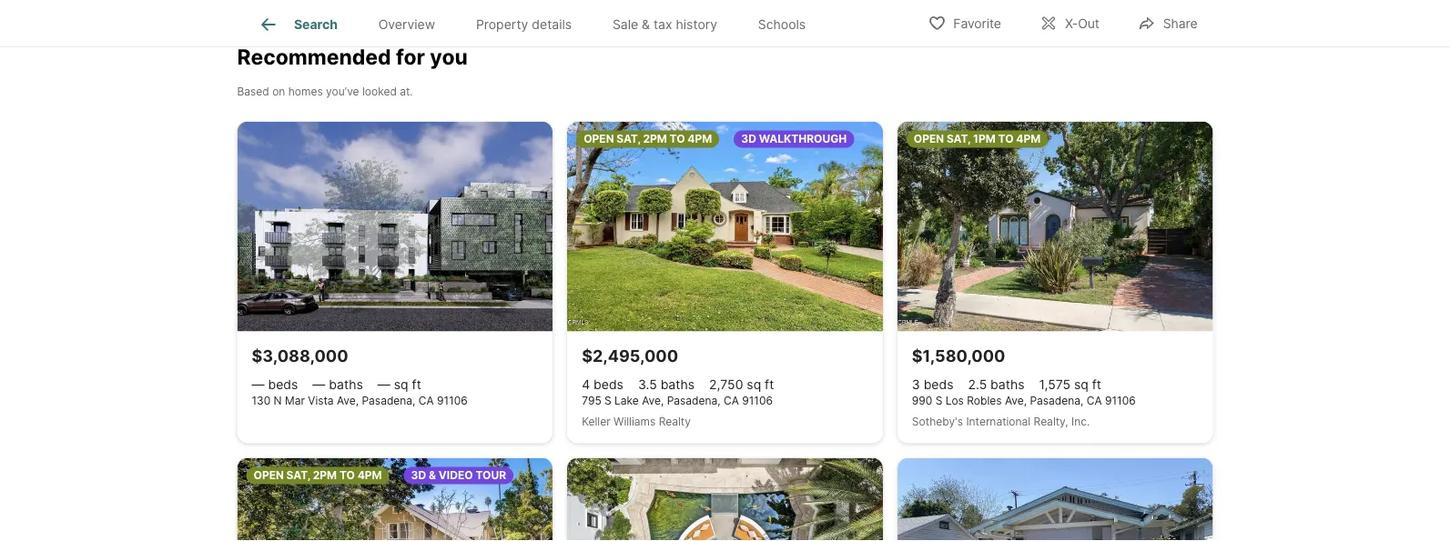 Task type: describe. For each thing, give the bounding box(es) containing it.
mar
[[285, 395, 305, 408]]

to for $2,495,000
[[670, 132, 685, 146]]

video
[[439, 469, 473, 483]]

inc.
[[1072, 416, 1090, 429]]

130 n mar vista ave, pasadena, ca 91106
[[252, 395, 468, 408]]

ca inside 795 s lake ave, pasadena, ca 91106 keller williams realty
[[724, 395, 739, 408]]

$2,495,000
[[582, 346, 679, 367]]

s for $2,495,000
[[605, 395, 612, 408]]

sale
[[613, 17, 639, 32]]

out
[[1078, 16, 1100, 31]]

lake
[[615, 395, 639, 408]]

open for $1,580,000
[[914, 132, 945, 146]]

favorite button
[[913, 4, 1017, 41]]

favorite
[[954, 16, 1002, 31]]

n
[[274, 395, 282, 408]]

international
[[967, 416, 1031, 429]]

overview
[[379, 17, 435, 32]]

pasadena, for 990 s los robles ave, pasadena, ca 91106 sotheby's international realty, inc.
[[1030, 395, 1084, 408]]

realty,
[[1034, 416, 1069, 429]]

1,575 sq ft
[[1040, 377, 1102, 393]]

3d walkthrough
[[741, 132, 847, 146]]

beds for $1,580,000
[[924, 377, 954, 393]]

3
[[912, 377, 920, 393]]

walkthrough
[[759, 132, 847, 146]]

baths for $1,580,000
[[991, 377, 1025, 393]]

1 ft from the left
[[412, 377, 421, 393]]

schools tab
[[738, 3, 826, 46]]

— for — beds
[[252, 377, 265, 393]]

sale & tax history tab
[[592, 3, 738, 46]]

— baths
[[313, 377, 363, 393]]

3.5 baths
[[638, 377, 695, 393]]

1,575
[[1040, 377, 1071, 393]]

ca for 990 s los robles ave, pasadena, ca 91106 sotheby's international realty, inc.
[[1087, 395, 1102, 408]]

1 beds from the left
[[268, 377, 298, 393]]

pasadena, for 130 n mar vista ave, pasadena, ca 91106
[[362, 395, 416, 408]]

— beds
[[252, 377, 298, 393]]

open for $2,495,000
[[584, 132, 614, 146]]

sale & tax history
[[613, 17, 718, 32]]

3.5
[[638, 377, 657, 393]]

3d for 3d & video tour
[[411, 469, 426, 483]]

sat, for $1,580,000
[[947, 132, 971, 146]]

990 s los robles ave, pasadena, ca 91106 sotheby's international realty, inc.
[[912, 395, 1136, 429]]

tab list containing search
[[237, 0, 841, 46]]

open sat, 2pm to 4pm for 3d walkthrough
[[584, 132, 712, 146]]

to for $1,580,000
[[999, 132, 1014, 146]]

0 horizontal spatial 4pm
[[358, 469, 382, 483]]

robles
[[967, 395, 1002, 408]]

0 horizontal spatial open
[[254, 469, 284, 483]]

s for $1,580,000
[[936, 395, 943, 408]]

baths for $2,495,000
[[661, 377, 695, 393]]

ave, inside 795 s lake ave, pasadena, ca 91106 keller williams realty
[[642, 395, 664, 408]]

1 baths from the left
[[329, 377, 363, 393]]

ca for 130 n mar vista ave, pasadena, ca 91106
[[419, 395, 434, 408]]

3d for 3d walkthrough
[[741, 132, 757, 146]]

2.5
[[969, 377, 987, 393]]

looked
[[362, 85, 397, 98]]

open sat, 1pm to 4pm
[[914, 132, 1041, 146]]

2.5 baths
[[969, 377, 1025, 393]]

keller
[[582, 416, 611, 429]]

on
[[272, 85, 285, 98]]

tour
[[476, 469, 506, 483]]

history
[[676, 17, 718, 32]]

x-out button
[[1024, 4, 1115, 41]]

tax
[[654, 17, 673, 32]]

x-out
[[1065, 16, 1100, 31]]

0 horizontal spatial to
[[340, 469, 355, 483]]

— for — baths
[[313, 377, 325, 393]]

$1,580,000
[[912, 346, 1006, 367]]

based on homes you've looked at.
[[237, 85, 413, 98]]

ft for $2,495,000
[[765, 377, 774, 393]]

photo of 1385 old mill rd, san marino, ca 91108 image
[[567, 459, 883, 542]]

— for — sq ft
[[378, 377, 390, 393]]

beds for $2,495,000
[[594, 377, 624, 393]]

0 horizontal spatial sat,
[[287, 469, 311, 483]]

sq for $1,580,000
[[1075, 377, 1089, 393]]

& for video
[[429, 469, 436, 483]]

795 s lake ave, pasadena, ca 91106 keller williams realty
[[582, 395, 773, 429]]

schools
[[758, 17, 806, 32]]

91106 for 130 n mar vista ave, pasadena, ca 91106
[[437, 395, 468, 408]]



Task type: locate. For each thing, give the bounding box(es) containing it.
2pm for 3d & video tour
[[313, 469, 337, 483]]

sq for $2,495,000
[[747, 377, 761, 393]]

2 ca from the left
[[724, 395, 739, 408]]

photo of 130 n mar vista ave, pasadena, ca 91106 image
[[237, 121, 553, 332]]

1 vertical spatial 3d
[[411, 469, 426, 483]]

&
[[642, 17, 650, 32], [429, 469, 436, 483]]

details
[[532, 17, 572, 32]]

4pm for $1,580,000
[[1017, 132, 1041, 146]]

1 horizontal spatial ft
[[765, 377, 774, 393]]

2 horizontal spatial baths
[[991, 377, 1025, 393]]

4pm for $2,495,000
[[688, 132, 712, 146]]

— up 'vista'
[[313, 377, 325, 393]]

ave, for 130
[[337, 395, 359, 408]]

0 horizontal spatial pasadena,
[[362, 395, 416, 408]]

1 ca from the left
[[419, 395, 434, 408]]

2pm for 3d walkthrough
[[643, 132, 667, 146]]

ave, for 990
[[1005, 395, 1027, 408]]

2 horizontal spatial pasadena,
[[1030, 395, 1084, 408]]

1 ave, from the left
[[337, 395, 359, 408]]

1 91106 from the left
[[437, 395, 468, 408]]

1 horizontal spatial sat,
[[617, 132, 641, 146]]

2 horizontal spatial ft
[[1093, 377, 1102, 393]]

3d
[[741, 132, 757, 146], [411, 469, 426, 483]]

1 horizontal spatial 2pm
[[643, 132, 667, 146]]

property details
[[476, 17, 572, 32]]

ave, down 2.5 baths
[[1005, 395, 1027, 408]]

2 horizontal spatial ca
[[1087, 395, 1102, 408]]

3 91106 from the left
[[1106, 395, 1136, 408]]

& left tax
[[642, 17, 650, 32]]

2 horizontal spatial ave,
[[1005, 395, 1027, 408]]

3d left video
[[411, 469, 426, 483]]

0 horizontal spatial 3d
[[411, 469, 426, 483]]

1 pasadena, from the left
[[362, 395, 416, 408]]

pasadena, down 1,575
[[1030, 395, 1084, 408]]

ft up 130 n mar vista ave, pasadena, ca 91106
[[412, 377, 421, 393]]

0 horizontal spatial 91106
[[437, 395, 468, 408]]

photo of 715 hope ct, south pasadena, ca 91030 image
[[898, 459, 1213, 542]]

los
[[946, 395, 964, 408]]

search
[[294, 17, 338, 32]]

1 horizontal spatial beds
[[594, 377, 624, 393]]

130
[[252, 395, 271, 408]]

& left video
[[429, 469, 436, 483]]

recommended
[[237, 44, 391, 69]]

0 vertical spatial 3d
[[741, 132, 757, 146]]

& inside tab
[[642, 17, 650, 32]]

3 pasadena, from the left
[[1030, 395, 1084, 408]]

beds up n
[[268, 377, 298, 393]]

3 — from the left
[[378, 377, 390, 393]]

2 s from the left
[[936, 395, 943, 408]]

pasadena,
[[362, 395, 416, 408], [667, 395, 721, 408], [1030, 395, 1084, 408]]

williams
[[614, 416, 656, 429]]

1 horizontal spatial —
[[313, 377, 325, 393]]

ca inside the 990 s los robles ave, pasadena, ca 91106 sotheby's international realty, inc.
[[1087, 395, 1102, 408]]

ft
[[412, 377, 421, 393], [765, 377, 774, 393], [1093, 377, 1102, 393]]

homes
[[288, 85, 323, 98]]

share button
[[1123, 4, 1213, 41]]

x-
[[1065, 16, 1078, 31]]

1 vertical spatial open sat, 2pm to 4pm
[[254, 469, 382, 483]]

2 — from the left
[[313, 377, 325, 393]]

0 horizontal spatial —
[[252, 377, 265, 393]]

s left los
[[936, 395, 943, 408]]

1 horizontal spatial 4pm
[[688, 132, 712, 146]]

beds right 4
[[594, 377, 624, 393]]

2 horizontal spatial beds
[[924, 377, 954, 393]]

1 horizontal spatial 3d
[[741, 132, 757, 146]]

91106 inside the 990 s los robles ave, pasadena, ca 91106 sotheby's international realty, inc.
[[1106, 395, 1136, 408]]

baths up 795 s lake ave, pasadena, ca 91106 keller williams realty
[[661, 377, 695, 393]]

3d left walkthrough
[[741, 132, 757, 146]]

overview tab
[[358, 3, 456, 46]]

0 horizontal spatial 2pm
[[313, 469, 337, 483]]

3 sq from the left
[[1075, 377, 1089, 393]]

2 horizontal spatial open
[[914, 132, 945, 146]]

ft right 2,750
[[765, 377, 774, 393]]

2 ft from the left
[[765, 377, 774, 393]]

sat, for $2,495,000
[[617, 132, 641, 146]]

pasadena, up realty
[[667, 395, 721, 408]]

property
[[476, 17, 529, 32]]

ca up inc.
[[1087, 395, 1102, 408]]

ave, inside the 990 s los robles ave, pasadena, ca 91106 sotheby's international realty, inc.
[[1005, 395, 1027, 408]]

2 ave, from the left
[[642, 395, 664, 408]]

0 horizontal spatial open sat, 2pm to 4pm
[[254, 469, 382, 483]]

recommended for you
[[237, 44, 468, 69]]

1 horizontal spatial to
[[670, 132, 685, 146]]

1 horizontal spatial s
[[936, 395, 943, 408]]

share
[[1164, 16, 1198, 31]]

pasadena, down the — sq ft in the bottom left of the page
[[362, 395, 416, 408]]

0 horizontal spatial ca
[[419, 395, 434, 408]]

for
[[396, 44, 425, 69]]

2 sq from the left
[[747, 377, 761, 393]]

property details tab
[[456, 3, 592, 46]]

beds
[[268, 377, 298, 393], [594, 377, 624, 393], [924, 377, 954, 393]]

0 vertical spatial &
[[642, 17, 650, 32]]

to
[[670, 132, 685, 146], [999, 132, 1014, 146], [340, 469, 355, 483]]

1 horizontal spatial &
[[642, 17, 650, 32]]

2pm
[[643, 132, 667, 146], [313, 469, 337, 483]]

sat,
[[617, 132, 641, 146], [947, 132, 971, 146], [287, 469, 311, 483]]

2 horizontal spatial to
[[999, 132, 1014, 146]]

1 horizontal spatial 91106
[[742, 395, 773, 408]]

91106
[[437, 395, 468, 408], [742, 395, 773, 408], [1106, 395, 1136, 408]]

0 horizontal spatial &
[[429, 469, 436, 483]]

2 horizontal spatial 4pm
[[1017, 132, 1041, 146]]

1 sq from the left
[[394, 377, 409, 393]]

open sat, 2pm to 4pm for 3d & video tour
[[254, 469, 382, 483]]

s inside the 990 s los robles ave, pasadena, ca 91106 sotheby's international realty, inc.
[[936, 395, 943, 408]]

at.
[[400, 85, 413, 98]]

tab list
[[237, 0, 841, 46]]

3 ft from the left
[[1093, 377, 1102, 393]]

4pm
[[688, 132, 712, 146], [1017, 132, 1041, 146], [358, 469, 382, 483]]

photo of 1629 camden pkwy, south pasadena, ca 91030 image
[[237, 459, 553, 542]]

ca
[[419, 395, 434, 408], [724, 395, 739, 408], [1087, 395, 1102, 408]]

2 pasadena, from the left
[[667, 395, 721, 408]]

realty
[[659, 416, 691, 429]]

— up 130 n mar vista ave, pasadena, ca 91106
[[378, 377, 390, 393]]

2 horizontal spatial —
[[378, 377, 390, 393]]

3 beds from the left
[[924, 377, 954, 393]]

— up 130
[[252, 377, 265, 393]]

0 vertical spatial open sat, 2pm to 4pm
[[584, 132, 712, 146]]

sq right 2,750
[[747, 377, 761, 393]]

2 horizontal spatial 91106
[[1106, 395, 1136, 408]]

search link
[[258, 14, 338, 36]]

91106 inside 795 s lake ave, pasadena, ca 91106 keller williams realty
[[742, 395, 773, 408]]

1 vertical spatial &
[[429, 469, 436, 483]]

beds right the 3
[[924, 377, 954, 393]]

1 horizontal spatial sq
[[747, 377, 761, 393]]

sq
[[394, 377, 409, 393], [747, 377, 761, 393], [1075, 377, 1089, 393]]

sq up 130 n mar vista ave, pasadena, ca 91106
[[394, 377, 409, 393]]

you
[[430, 44, 468, 69]]

795
[[582, 395, 602, 408]]

ca down 2,750
[[724, 395, 739, 408]]

ca down the — sq ft in the bottom left of the page
[[419, 395, 434, 408]]

ft right 1,575
[[1093, 377, 1102, 393]]

2 horizontal spatial sat,
[[947, 132, 971, 146]]

2 91106 from the left
[[742, 395, 773, 408]]

s right 795
[[605, 395, 612, 408]]

you've
[[326, 85, 359, 98]]

2 beds from the left
[[594, 377, 624, 393]]

1 horizontal spatial pasadena,
[[667, 395, 721, 408]]

1 horizontal spatial baths
[[661, 377, 695, 393]]

baths
[[329, 377, 363, 393], [661, 377, 695, 393], [991, 377, 1025, 393]]

— sq ft
[[378, 377, 421, 393]]

pasadena, inside the 990 s los robles ave, pasadena, ca 91106 sotheby's international realty, inc.
[[1030, 395, 1084, 408]]

baths up 130 n mar vista ave, pasadena, ca 91106
[[329, 377, 363, 393]]

1pm
[[974, 132, 996, 146]]

990
[[912, 395, 933, 408]]

based
[[237, 85, 269, 98]]

sotheby's
[[912, 416, 964, 429]]

2,750 sq ft
[[709, 377, 774, 393]]

sq right 1,575
[[1075, 377, 1089, 393]]

ave,
[[337, 395, 359, 408], [642, 395, 664, 408], [1005, 395, 1027, 408]]

ave, down — baths
[[337, 395, 359, 408]]

s inside 795 s lake ave, pasadena, ca 91106 keller williams realty
[[605, 395, 612, 408]]

91106 for 990 s los robles ave, pasadena, ca 91106 sotheby's international realty, inc.
[[1106, 395, 1136, 408]]

3 baths from the left
[[991, 377, 1025, 393]]

s
[[605, 395, 612, 408], [936, 395, 943, 408]]

photo of 795 s lake ave, pasadena, ca 91106 image
[[567, 121, 883, 332]]

pasadena, inside 795 s lake ave, pasadena, ca 91106 keller williams realty
[[667, 395, 721, 408]]

1 horizontal spatial ave,
[[642, 395, 664, 408]]

0 horizontal spatial s
[[605, 395, 612, 408]]

baths up robles
[[991, 377, 1025, 393]]

2 baths from the left
[[661, 377, 695, 393]]

0 vertical spatial 2pm
[[643, 132, 667, 146]]

& for tax
[[642, 17, 650, 32]]

3 ca from the left
[[1087, 395, 1102, 408]]

0 horizontal spatial beds
[[268, 377, 298, 393]]

0 horizontal spatial baths
[[329, 377, 363, 393]]

ft for $1,580,000
[[1093, 377, 1102, 393]]

2 horizontal spatial sq
[[1075, 377, 1089, 393]]

1 vertical spatial 2pm
[[313, 469, 337, 483]]

$3,088,000
[[252, 346, 348, 367]]

1 horizontal spatial ca
[[724, 395, 739, 408]]

open sat, 2pm to 4pm
[[584, 132, 712, 146], [254, 469, 382, 483]]

3d & video tour
[[411, 469, 506, 483]]

1 — from the left
[[252, 377, 265, 393]]

photo of 990 s los robles ave, pasadena, ca 91106 image
[[898, 121, 1213, 332]]

open
[[584, 132, 614, 146], [914, 132, 945, 146], [254, 469, 284, 483]]

vista
[[308, 395, 334, 408]]

1 horizontal spatial open sat, 2pm to 4pm
[[584, 132, 712, 146]]

2,750
[[709, 377, 743, 393]]

0 horizontal spatial ave,
[[337, 395, 359, 408]]

ave, down 3.5
[[642, 395, 664, 408]]

4 beds
[[582, 377, 624, 393]]

1 s from the left
[[605, 395, 612, 408]]

3 ave, from the left
[[1005, 395, 1027, 408]]

0 horizontal spatial ft
[[412, 377, 421, 393]]

4
[[582, 377, 590, 393]]

0 horizontal spatial sq
[[394, 377, 409, 393]]

3 beds
[[912, 377, 954, 393]]

—
[[252, 377, 265, 393], [313, 377, 325, 393], [378, 377, 390, 393]]

1 horizontal spatial open
[[584, 132, 614, 146]]



Task type: vqa. For each thing, say whether or not it's contained in the screenshot.
the rightmost 2023
no



